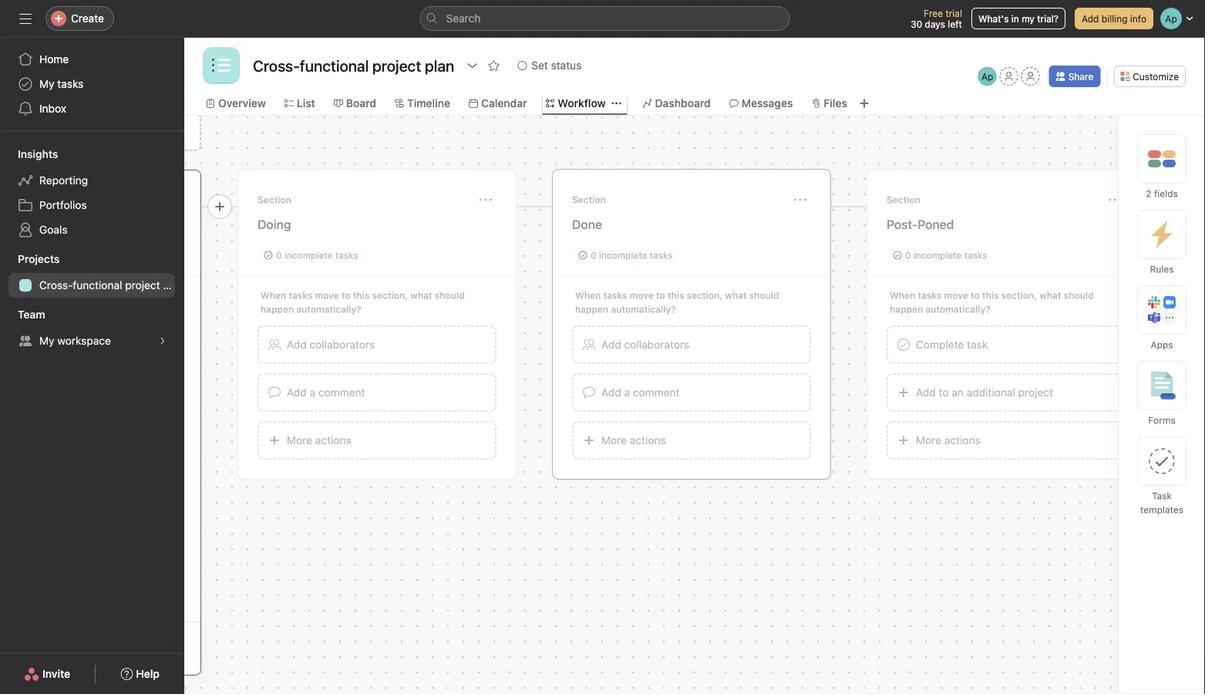 Task type: vqa. For each thing, say whether or not it's contained in the screenshot.
first this from right
yes



Task type: locate. For each thing, give the bounding box(es) containing it.
this up the task
[[983, 290, 999, 301]]

to for doing
[[342, 290, 351, 301]]

2 happen from the left
[[575, 304, 609, 315]]

3 section, from the left
[[1002, 290, 1037, 301]]

my inside my tasks link
[[39, 78, 54, 90]]

0 horizontal spatial when tasks move to this section, what should happen automatically?
[[261, 290, 465, 315]]

1 move from the left
[[315, 290, 339, 301]]

2 this from the left
[[668, 290, 685, 301]]

3 happen from the left
[[890, 304, 923, 315]]

this down doing button
[[353, 290, 370, 301]]

2 add a comment button from the left
[[572, 373, 811, 412]]

2 horizontal spatial when
[[890, 290, 916, 301]]

0 incomplete tasks down 'poned'
[[906, 250, 988, 261]]

2 horizontal spatial this
[[983, 290, 999, 301]]

2 horizontal spatial automatically?
[[926, 304, 991, 315]]

2 add collaborators from the left
[[602, 338, 690, 351]]

when tasks move to this section, what should happen automatically?
[[261, 290, 465, 315], [575, 290, 780, 315], [890, 290, 1094, 315]]

0 horizontal spatial this
[[353, 290, 370, 301]]

calendar link
[[469, 95, 527, 112]]

0 for done
[[591, 250, 597, 261]]

create button
[[46, 6, 114, 31]]

what's in my trial? button
[[972, 8, 1066, 29]]

what for post-poned
[[1040, 290, 1062, 301]]

when tasks move to this section, what should happen automatically? for post-poned
[[890, 290, 1094, 315]]

add for done add collaborators button
[[602, 338, 622, 351]]

1 horizontal spatial should
[[750, 290, 780, 301]]

3 0 from the left
[[906, 250, 911, 261]]

automatically? for done
[[611, 304, 676, 315]]

what's
[[979, 13, 1009, 24]]

2 horizontal spatial incomplete
[[914, 250, 962, 261]]

1 horizontal spatial when
[[575, 290, 601, 301]]

2 horizontal spatial section,
[[1002, 290, 1037, 301]]

0 horizontal spatial a
[[310, 386, 316, 399]]

2 0 from the left
[[591, 250, 597, 261]]

2 should from the left
[[750, 290, 780, 301]]

free
[[924, 8, 943, 19]]

1 horizontal spatial what
[[725, 290, 747, 301]]

1 a from the left
[[310, 386, 316, 399]]

add collaborators button for doing
[[258, 326, 497, 364]]

1 incomplete from the left
[[285, 250, 333, 261]]

move for done
[[630, 290, 654, 301]]

1 add a comment button from the left
[[258, 373, 497, 412]]

2 section, from the left
[[687, 290, 723, 301]]

1 vertical spatial my
[[39, 334, 54, 347]]

cross-functional project plan
[[39, 279, 184, 292]]

incomplete down 'poned'
[[914, 250, 962, 261]]

templates
[[1141, 504, 1184, 515]]

see details, my workspace image
[[158, 336, 167, 346]]

this
[[353, 290, 370, 301], [668, 290, 685, 301], [983, 290, 999, 301]]

2
[[1146, 188, 1152, 199]]

1 comment from the left
[[319, 386, 365, 399]]

when down the post-
[[890, 290, 916, 301]]

1 horizontal spatial project
[[1019, 386, 1054, 399]]

collaborators for doing
[[310, 338, 375, 351]]

0 horizontal spatial add a comment button
[[258, 373, 497, 412]]

happen for doing
[[261, 304, 294, 315]]

0 incomplete tasks for post-poned
[[906, 250, 988, 261]]

3 when from the left
[[890, 290, 916, 301]]

2 my from the top
[[39, 334, 54, 347]]

invite button
[[14, 660, 80, 688]]

messages
[[742, 97, 793, 110]]

dashboard
[[655, 97, 711, 110]]

0 for post-poned
[[906, 250, 911, 261]]

share
[[1069, 71, 1094, 82]]

customize
[[1133, 71, 1179, 82]]

move for doing
[[315, 290, 339, 301]]

1 0 from the left
[[276, 250, 282, 261]]

0 horizontal spatial should
[[435, 290, 465, 301]]

add collaborators for doing
[[287, 338, 375, 351]]

2 horizontal spatial what
[[1040, 290, 1062, 301]]

1 my from the top
[[39, 78, 54, 90]]

1 section from the left
[[258, 194, 291, 205]]

3 what from the left
[[1040, 290, 1062, 301]]

2 section from the left
[[572, 194, 606, 205]]

incomplete down done
[[599, 250, 648, 261]]

teams element
[[0, 301, 184, 356]]

search
[[446, 12, 481, 25]]

dashboard link
[[643, 95, 711, 112]]

add a comment button for done
[[572, 373, 811, 412]]

section,
[[372, 290, 408, 301], [687, 290, 723, 301], [1002, 290, 1037, 301]]

0 down "doing"
[[276, 250, 282, 261]]

should for doing
[[435, 290, 465, 301]]

3 section from the left
[[887, 194, 921, 205]]

happen
[[261, 304, 294, 315], [575, 304, 609, 315], [890, 304, 923, 315]]

0 incomplete tasks down done
[[591, 250, 673, 261]]

3 0 incomplete tasks from the left
[[906, 250, 988, 261]]

collaborators
[[310, 338, 375, 351], [624, 338, 690, 351]]

add for add a comment button related to doing
[[287, 386, 307, 399]]

0 horizontal spatial add collaborators button
[[258, 326, 497, 364]]

project right additional
[[1019, 386, 1054, 399]]

0 vertical spatial my
[[39, 78, 54, 90]]

files
[[824, 97, 848, 110]]

messages link
[[730, 95, 793, 112]]

0 for doing
[[276, 250, 282, 261]]

0 incomplete tasks
[[276, 250, 358, 261], [591, 250, 673, 261], [906, 250, 988, 261]]

1 horizontal spatial move
[[630, 290, 654, 301]]

add tab image
[[858, 97, 871, 110]]

when down "doing"
[[261, 290, 286, 301]]

add inside button
[[916, 386, 936, 399]]

1 horizontal spatial comment
[[633, 386, 680, 399]]

apps
[[1151, 339, 1174, 350]]

1 automatically? from the left
[[297, 304, 361, 315]]

incomplete for doing
[[285, 250, 333, 261]]

2 when from the left
[[575, 290, 601, 301]]

incomplete for post-poned
[[914, 250, 962, 261]]

files link
[[812, 95, 848, 112]]

move
[[315, 290, 339, 301], [630, 290, 654, 301], [945, 290, 969, 301]]

1 this from the left
[[353, 290, 370, 301]]

1 horizontal spatial add a comment button
[[572, 373, 811, 412]]

add a comment
[[287, 386, 365, 399], [602, 386, 680, 399]]

portfolios
[[39, 199, 87, 211]]

2 automatically? from the left
[[611, 304, 676, 315]]

1 add a comment from the left
[[287, 386, 365, 399]]

goals
[[39, 223, 68, 236]]

section up done
[[572, 194, 606, 205]]

automatically?
[[297, 304, 361, 315], [611, 304, 676, 315], [926, 304, 991, 315]]

2 add collaborators button from the left
[[572, 326, 811, 364]]

1 horizontal spatial add collaborators
[[602, 338, 690, 351]]

workflow link
[[546, 95, 606, 112]]

add for add collaborators button associated with doing
[[287, 338, 307, 351]]

tasks
[[57, 78, 84, 90], [335, 250, 358, 261], [650, 250, 673, 261], [965, 250, 988, 261], [289, 290, 313, 301], [604, 290, 627, 301], [918, 290, 942, 301]]

3 this from the left
[[983, 290, 999, 301]]

portfolios link
[[8, 193, 175, 218]]

0 down done
[[591, 250, 597, 261]]

section, down doing button
[[372, 290, 408, 301]]

when tasks move to this section, what should happen automatically? for doing
[[261, 290, 465, 315]]

3 incomplete from the left
[[914, 250, 962, 261]]

2 horizontal spatial section
[[887, 194, 921, 205]]

1 horizontal spatial section
[[572, 194, 606, 205]]

1 horizontal spatial incomplete
[[599, 250, 648, 261]]

2 horizontal spatial 0 incomplete tasks
[[906, 250, 988, 261]]

section, up the complete task button
[[1002, 290, 1037, 301]]

1 horizontal spatial section,
[[687, 290, 723, 301]]

what for doing
[[411, 290, 432, 301]]

1 section, from the left
[[372, 290, 408, 301]]

0 horizontal spatial happen
[[261, 304, 294, 315]]

2 fields
[[1146, 188, 1178, 199]]

0 horizontal spatial 0
[[276, 250, 282, 261]]

add a comment button
[[258, 373, 497, 412], [572, 373, 811, 412]]

comment for doing
[[319, 386, 365, 399]]

1 happen from the left
[[261, 304, 294, 315]]

billing
[[1102, 13, 1128, 24]]

0 horizontal spatial comment
[[319, 386, 365, 399]]

incomplete down "doing"
[[285, 250, 333, 261]]

2 horizontal spatial should
[[1064, 290, 1094, 301]]

show options image
[[466, 59, 478, 72]]

overview link
[[206, 95, 266, 112]]

2 a from the left
[[624, 386, 630, 399]]

additional
[[967, 386, 1016, 399]]

share button
[[1050, 66, 1101, 87]]

3 automatically? from the left
[[926, 304, 991, 315]]

inbox
[[39, 102, 66, 115]]

2 horizontal spatial happen
[[890, 304, 923, 315]]

section
[[258, 194, 291, 205], [572, 194, 606, 205], [887, 194, 921, 205]]

a
[[310, 386, 316, 399], [624, 386, 630, 399]]

set status
[[532, 59, 582, 72]]

0 down the post-
[[906, 250, 911, 261]]

2 horizontal spatial when tasks move to this section, what should happen automatically?
[[890, 290, 1094, 315]]

this down done button
[[668, 290, 685, 301]]

1 should from the left
[[435, 290, 465, 301]]

section, down done button
[[687, 290, 723, 301]]

my for my tasks
[[39, 78, 54, 90]]

1 horizontal spatial collaborators
[[624, 338, 690, 351]]

add a comment for done
[[602, 386, 680, 399]]

0 horizontal spatial 0 incomplete tasks
[[276, 250, 358, 261]]

1 collaborators from the left
[[310, 338, 375, 351]]

add to an additional project
[[916, 386, 1054, 399]]

1 horizontal spatial this
[[668, 290, 685, 301]]

2 add a comment from the left
[[602, 386, 680, 399]]

what
[[411, 290, 432, 301], [725, 290, 747, 301], [1040, 290, 1062, 301]]

1 horizontal spatial happen
[[575, 304, 609, 315]]

should for post-poned
[[1064, 290, 1094, 301]]

when for done
[[575, 290, 601, 301]]

when for post-poned
[[890, 290, 916, 301]]

2 when tasks move to this section, what should happen automatically? from the left
[[575, 290, 780, 315]]

0 horizontal spatial add collaborators
[[287, 338, 375, 351]]

3 when tasks move to this section, what should happen automatically? from the left
[[890, 290, 1094, 315]]

collaborators for done
[[624, 338, 690, 351]]

1 horizontal spatial a
[[624, 386, 630, 399]]

project left plan
[[125, 279, 160, 292]]

3 move from the left
[[945, 290, 969, 301]]

home link
[[8, 47, 175, 72]]

reporting
[[39, 174, 88, 187]]

0 incomplete tasks for done
[[591, 250, 673, 261]]

1 add collaborators from the left
[[287, 338, 375, 351]]

my inside my workspace link
[[39, 334, 54, 347]]

1 horizontal spatial add collaborators button
[[572, 326, 811, 364]]

home
[[39, 53, 69, 66]]

0 horizontal spatial when
[[261, 290, 286, 301]]

search button
[[420, 6, 790, 31]]

1 horizontal spatial 0 incomplete tasks
[[591, 250, 673, 261]]

my
[[1022, 13, 1035, 24]]

section up the post-
[[887, 194, 921, 205]]

0 horizontal spatial what
[[411, 290, 432, 301]]

1 vertical spatial project
[[1019, 386, 1054, 399]]

trial?
[[1038, 13, 1059, 24]]

comment
[[319, 386, 365, 399], [633, 386, 680, 399]]

0 incomplete tasks down "doing"
[[276, 250, 358, 261]]

1 what from the left
[[411, 290, 432, 301]]

0 horizontal spatial collaborators
[[310, 338, 375, 351]]

free trial 30 days left
[[911, 8, 963, 29]]

1 add collaborators button from the left
[[258, 326, 497, 364]]

2 horizontal spatial 0
[[906, 250, 911, 261]]

my up inbox
[[39, 78, 54, 90]]

None text field
[[249, 52, 458, 79]]

forms
[[1149, 415, 1176, 426]]

2 horizontal spatial move
[[945, 290, 969, 301]]

0 horizontal spatial section,
[[372, 290, 408, 301]]

0 horizontal spatial move
[[315, 290, 339, 301]]

0 horizontal spatial add a comment
[[287, 386, 365, 399]]

1 horizontal spatial when tasks move to this section, what should happen automatically?
[[575, 290, 780, 315]]

done button
[[572, 211, 811, 238]]

1 horizontal spatial add a comment
[[602, 386, 680, 399]]

workflow
[[558, 97, 606, 110]]

1 when from the left
[[261, 290, 286, 301]]

1 horizontal spatial 0
[[591, 250, 597, 261]]

1 0 incomplete tasks from the left
[[276, 250, 358, 261]]

should
[[435, 290, 465, 301], [750, 290, 780, 301], [1064, 290, 1094, 301]]

list image
[[212, 56, 231, 75]]

incomplete
[[285, 250, 333, 261], [599, 250, 648, 261], [914, 250, 962, 261]]

status
[[551, 59, 582, 72]]

2 what from the left
[[725, 290, 747, 301]]

2 0 incomplete tasks from the left
[[591, 250, 673, 261]]

0 horizontal spatial automatically?
[[297, 304, 361, 315]]

1 when tasks move to this section, what should happen automatically? from the left
[[261, 290, 465, 315]]

2 incomplete from the left
[[599, 250, 648, 261]]

global element
[[0, 38, 184, 130]]

section up "doing"
[[258, 194, 291, 205]]

add a comment for doing
[[287, 386, 365, 399]]

my tasks link
[[8, 72, 175, 96]]

my down the team
[[39, 334, 54, 347]]

ap button
[[979, 67, 997, 86]]

1 horizontal spatial automatically?
[[611, 304, 676, 315]]

when down done
[[575, 290, 601, 301]]

3 should from the left
[[1064, 290, 1094, 301]]

2 collaborators from the left
[[624, 338, 690, 351]]

0 vertical spatial project
[[125, 279, 160, 292]]

calendar
[[481, 97, 527, 110]]

an
[[952, 386, 964, 399]]

add
[[1082, 13, 1100, 24], [287, 338, 307, 351], [602, 338, 622, 351], [287, 386, 307, 399], [602, 386, 622, 399], [916, 386, 936, 399]]

2 comment from the left
[[633, 386, 680, 399]]

0 horizontal spatial incomplete
[[285, 250, 333, 261]]

2 move from the left
[[630, 290, 654, 301]]

0 horizontal spatial section
[[258, 194, 291, 205]]

when
[[261, 290, 286, 301], [575, 290, 601, 301], [890, 290, 916, 301]]



Task type: describe. For each thing, give the bounding box(es) containing it.
complete
[[916, 338, 964, 351]]

what's in my trial?
[[979, 13, 1059, 24]]

happen for post-poned
[[890, 304, 923, 315]]

projects button
[[0, 251, 60, 267]]

ap
[[982, 71, 994, 82]]

inbox link
[[8, 96, 175, 121]]

doing button
[[258, 211, 497, 238]]

cross-
[[39, 279, 73, 292]]

my tasks
[[39, 78, 84, 90]]

add collaborators button for done
[[572, 326, 811, 364]]

insights element
[[0, 140, 184, 245]]

this for doing
[[353, 290, 370, 301]]

list
[[297, 97, 315, 110]]

overview
[[218, 97, 266, 110]]

plan
[[163, 279, 184, 292]]

add to an additional project button
[[887, 373, 1126, 412]]

my workspace link
[[8, 329, 175, 353]]

a for done
[[624, 386, 630, 399]]

section, for post-poned
[[1002, 290, 1037, 301]]

in
[[1012, 13, 1020, 24]]

add to starred image
[[488, 59, 500, 72]]

project inside button
[[1019, 386, 1054, 399]]

complete task
[[916, 338, 988, 351]]

team button
[[0, 305, 45, 324]]

help button
[[111, 660, 170, 688]]

task
[[967, 338, 988, 351]]

to for post-poned
[[971, 290, 980, 301]]

team
[[18, 308, 45, 321]]

post-poned button
[[887, 211, 1126, 238]]

help
[[136, 668, 160, 680]]

timeline
[[407, 97, 450, 110]]

move for post-poned
[[945, 290, 969, 301]]

section for done
[[572, 194, 606, 205]]

workspace
[[57, 334, 111, 347]]

when for doing
[[261, 290, 286, 301]]

automatically? for doing
[[297, 304, 361, 315]]

should for done
[[750, 290, 780, 301]]

0 incomplete tasks for doing
[[276, 250, 358, 261]]

to for done
[[656, 290, 665, 301]]

invite
[[42, 668, 70, 680]]

info
[[1131, 13, 1147, 24]]

search list box
[[420, 6, 790, 31]]

what for done
[[725, 290, 747, 301]]

tab actions image
[[612, 99, 621, 108]]

tasks inside the 'global' element
[[57, 78, 84, 90]]

complete task button
[[887, 326, 1126, 364]]

set
[[532, 59, 548, 72]]

cross-functional project plan link
[[8, 273, 184, 298]]

hide sidebar image
[[19, 12, 32, 25]]

goals link
[[8, 218, 175, 242]]

poned
[[918, 217, 955, 232]]

post-
[[887, 217, 918, 232]]

my for my workspace
[[39, 334, 54, 347]]

add inside "button"
[[1082, 13, 1100, 24]]

left
[[948, 19, 963, 29]]

trial
[[946, 8, 963, 19]]

create
[[71, 12, 104, 25]]

section, for done
[[687, 290, 723, 301]]

set status button
[[511, 55, 589, 76]]

projects element
[[0, 245, 184, 301]]

incomplete for done
[[599, 250, 648, 261]]

list link
[[284, 95, 315, 112]]

my workspace
[[39, 334, 111, 347]]

insights button
[[0, 147, 58, 162]]

add billing info button
[[1075, 8, 1154, 29]]

done
[[572, 217, 602, 232]]

0 horizontal spatial project
[[125, 279, 160, 292]]

this for post-poned
[[983, 290, 999, 301]]

add collaborators for done
[[602, 338, 690, 351]]

insights
[[18, 148, 58, 160]]

comment for done
[[633, 386, 680, 399]]

customize button
[[1114, 66, 1186, 87]]

timeline link
[[395, 95, 450, 112]]

doing
[[258, 217, 291, 232]]

add billing info
[[1082, 13, 1147, 24]]

functional
[[73, 279, 122, 292]]

section, for doing
[[372, 290, 408, 301]]

a for doing
[[310, 386, 316, 399]]

board
[[346, 97, 376, 110]]

projects
[[18, 253, 60, 265]]

section for doing
[[258, 194, 291, 205]]

reporting link
[[8, 168, 175, 193]]

task
[[1152, 491, 1172, 501]]

automatically? for post-poned
[[926, 304, 991, 315]]

happen for done
[[575, 304, 609, 315]]

fields
[[1155, 188, 1178, 199]]

task templates
[[1141, 491, 1184, 515]]

add for done's add a comment button
[[602, 386, 622, 399]]

days
[[925, 19, 946, 29]]

when tasks move to this section, what should happen automatically? for done
[[575, 290, 780, 315]]

section for post-poned
[[887, 194, 921, 205]]

to inside button
[[939, 386, 949, 399]]

board link
[[334, 95, 376, 112]]

post-poned
[[887, 217, 955, 232]]

rules
[[1150, 264, 1174, 275]]

add for add to an additional project button
[[916, 386, 936, 399]]

30
[[911, 19, 923, 29]]

this for done
[[668, 290, 685, 301]]

add a comment button for doing
[[258, 373, 497, 412]]



